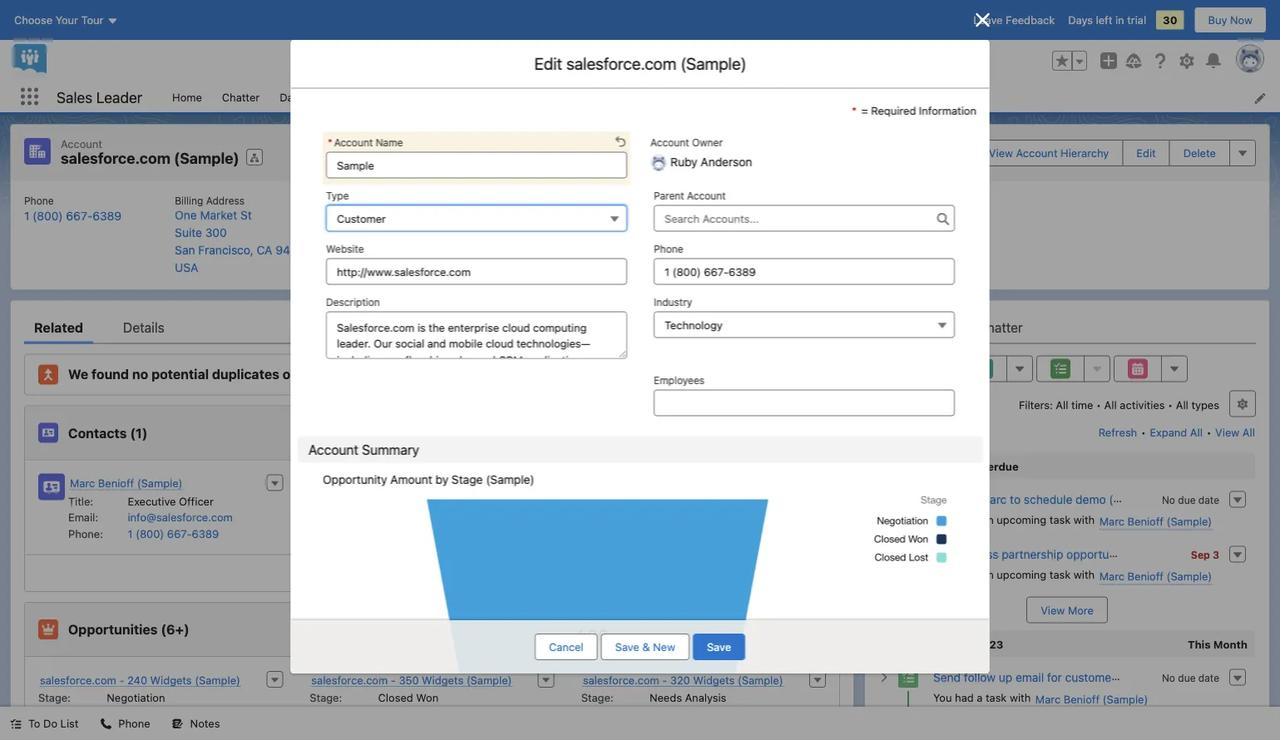 Task type: vqa. For each thing, say whether or not it's contained in the screenshot.
types
yes



Task type: describe. For each thing, give the bounding box(es) containing it.
salesforce.com - 350 widgets (sample) link
[[311, 672, 512, 688]]

ruby
[[581, 210, 608, 224]]

account down sales
[[61, 137, 102, 150]]

list for home link
[[11, 181, 1269, 290]]

view more button
[[1027, 597, 1108, 624]]

account left name on the left top of page
[[334, 137, 372, 148]]

billing address one market st suite 300 san francisco, ca 94105 usa
[[175, 195, 310, 275]]

info@salesforce.com
[[128, 511, 233, 524]]

0 vertical spatial owner
[[692, 137, 722, 148]]

refresh
[[1099, 426, 1137, 438]]

salesforce.com for salesforce.com - 240 widgets (sample)
[[40, 674, 116, 686]]

view for view more
[[1041, 604, 1065, 617]]

summary
[[362, 442, 419, 458]]

Description text field
[[326, 312, 627, 359]]

(800) inside phone 1 (800) 667-6389
[[33, 209, 63, 223]]

no for (sample)
[[1162, 673, 1175, 684]]

with for schedule
[[1074, 513, 1095, 526]]

view for view account hierarchy
[[989, 147, 1013, 159]]

contacts image
[[38, 423, 58, 443]]

chatter link for activity link
[[978, 311, 1023, 344]]

view account hierarchy button
[[975, 140, 1123, 166]]

you for call marc to schedule demo (sample)
[[933, 513, 952, 526]]

* for * account name
[[327, 137, 332, 148]]

phone:
[[68, 527, 103, 540]]

you have an upcoming task with marc benioff (sample) for to
[[933, 513, 1212, 527]]

info@salesforce.com phone:
[[68, 511, 233, 540]]

leave feedback link
[[973, 14, 1055, 26]]

send follow up email for customer conference (sample)
[[933, 671, 1231, 684]]

- for 320
[[662, 674, 667, 686]]

tab list containing activity
[[878, 311, 1256, 344]]

marc down opportunities
[[1099, 570, 1125, 582]]

task image for discuss
[[898, 545, 918, 565]]

more
[[1068, 604, 1094, 617]]

• up expand
[[1168, 399, 1173, 411]]

Employees text field
[[653, 390, 955, 416]]

marc benioff (sample) link for task image for discuss
[[1099, 568, 1212, 585]]

1 vertical spatial 1 (800) 667-6389 link
[[128, 527, 219, 540]]

save & new button
[[601, 634, 690, 660]]

employees
[[653, 375, 704, 386]]

one
[[175, 208, 197, 222]]

chatter inside list
[[222, 90, 260, 103]]

6389 inside related tab panel
[[192, 527, 219, 540]]

upcoming
[[905, 460, 960, 472]]

duplicates
[[212, 366, 279, 382]]

& for new
[[642, 641, 650, 653]]

have for call
[[955, 513, 979, 526]]

- for 240
[[119, 674, 124, 686]]

* = required information
[[851, 104, 976, 116]]

opportunity
[[322, 473, 387, 487]]

list
[[60, 717, 79, 730]]

1 horizontal spatial view all link
[[1215, 419, 1256, 445]]

view account hierarchy
[[989, 147, 1109, 159]]

contacts (1)
[[68, 425, 148, 441]]

description
[[326, 297, 380, 308]]

240
[[127, 674, 147, 686]]

upcoming for marc
[[997, 513, 1047, 526]]

new for (1)
[[790, 427, 812, 439]]

potential
[[151, 366, 209, 382]]

usa
[[175, 261, 198, 275]]

3 task image from the top
[[898, 668, 918, 688]]

a
[[977, 691, 983, 704]]

to
[[28, 717, 40, 730]]

667- inside related tab panel
[[167, 527, 192, 540]]

11/20/2023
[[107, 724, 163, 737]]

opportunity amount by stage (sample)
[[322, 473, 534, 487]]

opportunities
[[68, 622, 158, 638]]

partnership
[[1002, 547, 1063, 561]]

1 (800) 667-6389
[[128, 527, 219, 540]]

close
[[38, 724, 67, 737]]

filters:
[[1019, 399, 1053, 411]]

• down types
[[1207, 426, 1212, 438]]

widgets for needs analysis
[[693, 674, 735, 686]]

expand all button
[[1149, 419, 1204, 445]]

save & new
[[615, 641, 675, 653]]

technology
[[664, 319, 722, 331]]

trial
[[1127, 14, 1146, 26]]

name
[[375, 137, 403, 148]]

marc left to
[[980, 493, 1007, 506]]

- for 350
[[391, 674, 396, 686]]

dashboards link
[[270, 82, 350, 112]]

analysis
[[685, 692, 726, 704]]

opportunities image
[[38, 620, 58, 640]]

text default image
[[172, 718, 184, 730]]

won
[[416, 692, 439, 704]]

phone button
[[90, 707, 160, 740]]

widgets for closed won
[[422, 674, 463, 686]]

discuss partnership opportunities (sample)
[[957, 547, 1190, 561]]

amount
[[390, 473, 432, 487]]

title:
[[68, 495, 93, 507]]

website for website
[[326, 243, 364, 255]]

delete button
[[1169, 140, 1230, 166]]

leave
[[973, 14, 1003, 26]]

with for (sample)
[[1074, 568, 1095, 581]]

this month
[[1188, 638, 1248, 651]]

contacts
[[68, 425, 127, 441]]

anderson
[[611, 210, 662, 224]]

email:
[[68, 511, 98, 524]]

2023
[[975, 638, 1003, 651]]

send follow up email for customer conference (sample) link
[[933, 670, 1231, 684]]

• left the 2023
[[967, 638, 972, 651]]

sep 3
[[1191, 550, 1219, 561]]

inverse image
[[973, 10, 993, 30]]

owner inside list
[[600, 195, 631, 206]]

sep
[[1191, 550, 1210, 561]]

ruby anderson link
[[581, 208, 662, 226]]

marc down demo
[[1099, 515, 1125, 527]]

tab list containing related
[[24, 311, 840, 344]]

had
[[955, 691, 974, 704]]

related
[[34, 319, 83, 335]]

needs
[[650, 692, 682, 704]]

needs analysis amount:
[[581, 692, 726, 720]]

refresh button
[[1098, 419, 1138, 445]]

call marc to schedule demo (sample) link
[[957, 492, 1158, 506]]

(sample) inside "link"
[[738, 674, 783, 686]]

francisco,
[[198, 243, 254, 257]]

$22,500.00 close date:
[[38, 708, 165, 737]]

to
[[1010, 493, 1021, 506]]

activity link
[[888, 311, 938, 344]]

amount: inside negotiation amount:
[[38, 708, 81, 720]]

& for overdue
[[962, 460, 970, 472]]

chatter inside tab list
[[978, 319, 1023, 335]]

date for you had a task with marc benioff (sample)
[[1199, 673, 1219, 684]]

phone inside button
[[118, 717, 150, 730]]

view all
[[412, 567, 452, 579]]

task inside you had a task with marc benioff (sample)
[[986, 691, 1007, 704]]

upcoming & overdue button
[[879, 453, 1255, 480]]



Task type: locate. For each thing, give the bounding box(es) containing it.
None text field
[[326, 152, 627, 178]]

stage: for salesforce.com - 240 widgets (sample)
[[38, 692, 71, 704]]

list item
[[453, 82, 522, 112]]

new button for opportunities (6+)
[[775, 616, 826, 643]]

0 horizontal spatial save
[[615, 641, 639, 653]]

new button for contacts (1)
[[775, 420, 826, 446]]

1 save from the left
[[615, 641, 639, 653]]

view inside related tab panel
[[412, 567, 437, 579]]

parent
[[653, 190, 684, 202]]

website
[[363, 195, 401, 206], [326, 243, 364, 255]]

2 stage: from the left
[[310, 692, 342, 704]]

0 vertical spatial chatter link
[[212, 82, 270, 112]]

94105
[[276, 243, 310, 257]]

account up ruby
[[559, 195, 598, 206]]

1 vertical spatial list
[[11, 181, 1269, 290]]

you have an upcoming task with marc benioff (sample) for opportunities
[[933, 568, 1212, 582]]

no due date up sep
[[1162, 495, 1219, 506]]

marc benioff (sample) link up sep
[[1099, 513, 1212, 530]]

1 vertical spatial chatter
[[978, 319, 1023, 335]]

1 an from the top
[[982, 513, 994, 526]]

1 horizontal spatial phone
[[118, 717, 150, 730]]

home link
[[162, 82, 212, 112]]

0 horizontal spatial owner
[[600, 195, 631, 206]]

notes
[[190, 717, 220, 730]]

1 horizontal spatial (800)
[[136, 527, 164, 540]]

with down discuss partnership opportunities (sample)
[[1074, 568, 1095, 581]]

widgets right 240
[[150, 674, 192, 686]]

an
[[982, 513, 994, 526], [982, 568, 994, 581]]

phone
[[24, 195, 54, 206], [653, 243, 683, 255], [118, 717, 150, 730]]

website up customer
[[363, 195, 401, 206]]

stage: left closed
[[310, 692, 342, 704]]

1 new button from the top
[[775, 420, 826, 446]]

sales leader
[[57, 88, 142, 106]]

0 vertical spatial view all link
[[1215, 419, 1256, 445]]

opportunities (6+)
[[68, 622, 189, 638]]

edit left delete button
[[1137, 147, 1156, 159]]

you have an upcoming task with marc benioff (sample) down call marc to schedule demo (sample)
[[933, 513, 1212, 527]]

days left in trial
[[1068, 14, 1146, 26]]

date up sep 3
[[1199, 495, 1219, 506]]

schedule
[[1024, 493, 1073, 506]]

2 no from the top
[[1162, 673, 1175, 684]]

overdue
[[973, 460, 1019, 472]]

0 horizontal spatial (800)
[[33, 209, 63, 223]]

account up parent
[[650, 137, 689, 148]]

negotiation
[[107, 692, 165, 704]]

you for discuss partnership opportunities (sample)
[[933, 568, 952, 581]]

email
[[1016, 671, 1044, 684]]

1 vertical spatial 667-
[[167, 527, 192, 540]]

have down discuss
[[955, 568, 979, 581]]

1 horizontal spatial account owner
[[650, 137, 722, 148]]

website for website http://www.salesforce.com
[[363, 195, 401, 206]]

0 horizontal spatial *
[[327, 137, 332, 148]]

hierarchy
[[1061, 147, 1109, 159]]

text default image right date:
[[100, 718, 112, 730]]

2 due from the top
[[1178, 673, 1196, 684]]

chatter
[[222, 90, 260, 103], [978, 319, 1023, 335]]

list
[[162, 82, 1280, 112], [11, 181, 1269, 290]]

http://www.salesforce.com link
[[363, 209, 506, 223]]

1 no from the top
[[1162, 495, 1175, 506]]

amount: down cancel
[[581, 708, 624, 720]]

Website text field
[[326, 258, 627, 285]]

tab list up the time
[[878, 311, 1256, 344]]

salesforce.com inside "link"
[[583, 674, 659, 686]]

due down this
[[1178, 673, 1196, 684]]

task image left send on the bottom
[[898, 668, 918, 688]]

follow
[[964, 671, 996, 684]]

& up salesforce.com - 320 widgets (sample)
[[642, 641, 650, 653]]

this
[[299, 366, 323, 382]]

1 vertical spatial no due date
[[1162, 673, 1219, 684]]

1 vertical spatial owner
[[600, 195, 631, 206]]

task image left discuss
[[898, 545, 918, 565]]

task image for call
[[898, 490, 918, 510]]

(800)
[[33, 209, 63, 223], [136, 527, 164, 540]]

text default image for phone
[[100, 718, 112, 730]]

no due date for you have an upcoming task with marc benioff (sample)
[[1162, 495, 1219, 506]]

task for to
[[1050, 513, 1071, 526]]

view
[[989, 147, 1013, 159], [1215, 426, 1240, 438], [412, 567, 437, 579], [1041, 604, 1065, 617]]

1 no due date from the top
[[1162, 495, 1219, 506]]

days
[[1068, 14, 1093, 26]]

6389 down salesforce.com (sample)
[[93, 209, 122, 223]]

for
[[1047, 671, 1062, 684]]

1 text default image from the left
[[10, 718, 22, 730]]

salesforce.com for salesforce.com - 350 widgets (sample)
[[311, 674, 388, 686]]

upcoming
[[997, 513, 1047, 526], [997, 568, 1047, 581]]

• right the time
[[1096, 399, 1101, 411]]

no
[[1162, 495, 1175, 506], [1162, 673, 1175, 684]]

with inside you had a task with marc benioff (sample)
[[1010, 691, 1031, 704]]

salesforce.com - 350 widgets (sample)
[[311, 674, 512, 686]]

2 vertical spatial task
[[986, 691, 1007, 704]]

0 horizontal spatial tab list
[[24, 311, 840, 344]]

1 vertical spatial task image
[[898, 545, 918, 565]]

0 vertical spatial list
[[162, 82, 1280, 112]]

benioff up the executive officer email:
[[98, 477, 134, 490]]

task image
[[898, 490, 918, 510], [898, 545, 918, 565], [898, 668, 918, 688]]

marc down for
[[1036, 693, 1061, 706]]

2 have from the top
[[955, 568, 979, 581]]

with down email
[[1010, 691, 1031, 704]]

text default image
[[10, 718, 22, 730], [100, 718, 112, 730]]

salesforce.com (sample)
[[61, 149, 239, 167]]

home
[[172, 90, 202, 103]]

save
[[615, 641, 639, 653], [707, 641, 731, 653]]

widgets inside "link"
[[693, 674, 735, 686]]

1 amount: from the left
[[38, 708, 81, 720]]

1 vertical spatial you
[[933, 568, 952, 581]]

an down discuss
[[982, 568, 994, 581]]

1 vertical spatial task
[[1050, 568, 1071, 581]]

0 vertical spatial (800)
[[33, 209, 63, 223]]

view inside button
[[989, 147, 1013, 159]]

2 widgets from the left
[[422, 674, 463, 686]]

1 horizontal spatial 6389
[[192, 527, 219, 540]]

no for benioff
[[1162, 495, 1175, 506]]

6389 down info@salesforce.com link
[[192, 527, 219, 540]]

(sample) inside you had a task with marc benioff (sample)
[[1103, 693, 1148, 706]]

- left 320
[[662, 674, 667, 686]]

& inside "button"
[[642, 641, 650, 653]]

0 horizontal spatial account owner
[[559, 195, 631, 206]]

edit inside button
[[1137, 147, 1156, 159]]

text default image for to do list
[[10, 718, 22, 730]]

0 vertical spatial date
[[1199, 495, 1219, 506]]

you down send on the bottom
[[933, 691, 952, 704]]

1 vertical spatial 1
[[128, 527, 133, 540]]

0 vertical spatial no
[[1162, 495, 1175, 506]]

1 vertical spatial view all link
[[25, 554, 839, 591]]

marc benioff (sample)
[[70, 477, 183, 490]]

350
[[399, 674, 419, 686]]

account left hierarchy
[[1016, 147, 1058, 159]]

stage: down cancel
[[581, 692, 614, 704]]

& inside dropdown button
[[962, 460, 970, 472]]

1 vertical spatial an
[[982, 568, 994, 581]]

list containing one market st
[[11, 181, 1269, 290]]

3 amount: from the left
[[581, 708, 624, 720]]

1 have from the top
[[955, 513, 979, 526]]

2 horizontal spatial amount:
[[581, 708, 624, 720]]

0 vertical spatial account owner
[[650, 137, 722, 148]]

st
[[240, 208, 252, 222]]

1 tab list from the left
[[24, 311, 840, 344]]

marc benioff (sample) link for task image associated with call
[[1099, 513, 1212, 530]]

1
[[24, 209, 29, 223], [128, 527, 133, 540]]

1 vertical spatial website
[[326, 243, 364, 255]]

phone 1 (800) 667-6389
[[24, 195, 122, 223]]

an up discuss
[[982, 513, 994, 526]]

you down upcoming
[[933, 513, 952, 526]]

(800) inside related tab panel
[[136, 527, 164, 540]]

have for discuss
[[955, 568, 979, 581]]

1 you have an upcoming task with marc benioff (sample) from the top
[[933, 513, 1212, 527]]

no due date for you had a task with marc benioff (sample)
[[1162, 673, 1219, 684]]

account owner up ruby
[[559, 195, 631, 206]]

edit right search...
[[534, 54, 562, 73]]

with down demo
[[1074, 513, 1095, 526]]

2 vertical spatial task image
[[898, 668, 918, 688]]

save inside button
[[707, 641, 731, 653]]

to do list button
[[0, 707, 88, 740]]

date for you have an upcoming task with marc benioff (sample)
[[1199, 495, 1219, 506]]

customer
[[1065, 671, 1116, 684]]

account up opportunity
[[308, 442, 358, 458]]

you up september
[[933, 568, 952, 581]]

0 horizontal spatial edit
[[534, 54, 562, 73]]

widgets for negotiation
[[150, 674, 192, 686]]

due
[[1178, 495, 1196, 506], [1178, 673, 1196, 684]]

search... button
[[448, 47, 781, 74]]

3 you from the top
[[933, 691, 952, 704]]

2 vertical spatial new
[[653, 641, 675, 653]]

you inside you had a task with marc benioff (sample)
[[933, 691, 952, 704]]

1 horizontal spatial amount:
[[310, 708, 352, 720]]

group
[[1052, 51, 1087, 71]]

0 horizontal spatial phone
[[24, 195, 54, 206]]

1 horizontal spatial stage:
[[310, 692, 342, 704]]

an for discuss
[[982, 568, 994, 581]]

task image down upcoming
[[898, 490, 918, 510]]

stage: for salesforce.com - 320 widgets (sample)
[[581, 692, 614, 704]]

benioff up opportunities
[[1128, 515, 1164, 527]]

Phone text field
[[653, 258, 955, 285]]

1 vertical spatial upcoming
[[997, 568, 1047, 581]]

of
[[283, 366, 296, 382]]

no down expand
[[1162, 495, 1175, 506]]

benioff down opportunities
[[1128, 570, 1164, 582]]

1 due from the top
[[1178, 495, 1196, 506]]

in
[[1115, 14, 1124, 26]]

send
[[933, 671, 961, 684]]

1 vertical spatial with
[[1074, 568, 1095, 581]]

2 amount: from the left
[[310, 708, 352, 720]]

text default image inside to do list 'button'
[[10, 718, 22, 730]]

0 horizontal spatial stage:
[[38, 692, 71, 704]]

1 horizontal spatial chatter
[[978, 319, 1023, 335]]

no right customer
[[1162, 673, 1175, 684]]

0 vertical spatial website
[[363, 195, 401, 206]]

1 horizontal spatial edit
[[1137, 147, 1156, 159]]

tab list
[[24, 311, 840, 344], [878, 311, 1256, 344]]

benioff inside related tab panel
[[98, 477, 134, 490]]

executive
[[128, 495, 176, 507]]

search...
[[480, 54, 525, 67]]

0 horizontal spatial 1 (800) 667-6389 link
[[24, 209, 122, 223]]

owner up parent account
[[692, 137, 722, 148]]

view inside button
[[1041, 604, 1065, 617]]

text default image left to
[[10, 718, 22, 730]]

account summary
[[308, 442, 419, 458]]

2 no due date from the top
[[1162, 673, 1219, 684]]

• left expand
[[1141, 426, 1146, 438]]

call
[[957, 493, 977, 506]]

stage
[[451, 473, 482, 487]]

list containing home
[[162, 82, 1280, 112]]

1 horizontal spatial 667-
[[167, 527, 192, 540]]

2 vertical spatial phone
[[118, 717, 150, 730]]

Type button
[[326, 205, 627, 232]]

2 save from the left
[[707, 641, 731, 653]]

marc benioff (sample) link inside related tab panel
[[70, 475, 183, 492]]

view all link
[[1215, 419, 1256, 445], [25, 554, 839, 591]]

1 horizontal spatial tab list
[[878, 311, 1256, 344]]

tab list down website text box
[[24, 311, 840, 344]]

marc benioff (sample) link down sep
[[1099, 568, 1212, 585]]

this
[[1188, 638, 1211, 651]]

executive officer email:
[[68, 495, 214, 524]]

2 new button from the top
[[775, 616, 826, 643]]

widgets up won
[[422, 674, 463, 686]]

1 vertical spatial *
[[327, 137, 332, 148]]

1 horizontal spatial 1 (800) 667-6389 link
[[128, 527, 219, 540]]

due for (sample)
[[1178, 673, 1196, 684]]

suite
[[175, 226, 202, 240]]

1 you from the top
[[933, 513, 952, 526]]

amount: inside closed won amount:
[[310, 708, 352, 720]]

0 vertical spatial an
[[982, 513, 994, 526]]

2 horizontal spatial stage:
[[581, 692, 614, 704]]

related link
[[34, 311, 83, 344]]

we
[[68, 366, 88, 382]]

2 - from the left
[[391, 674, 396, 686]]

save inside "button"
[[615, 641, 639, 653]]

2 vertical spatial you
[[933, 691, 952, 704]]

edit for edit salesforce.com (sample)
[[534, 54, 562, 73]]

* down dashboards list item
[[327, 137, 332, 148]]

stage: up to do list
[[38, 692, 71, 704]]

marc benioff (sample) link up the executive officer email:
[[70, 475, 183, 492]]

0 horizontal spatial 1
[[24, 209, 29, 223]]

1 vertical spatial 6389
[[192, 527, 219, 540]]

3
[[1213, 550, 1219, 561]]

salesforce.com for salesforce.com - 320 widgets (sample)
[[583, 674, 659, 686]]

* account name
[[327, 137, 403, 148]]

closed
[[378, 692, 413, 704]]

1 vertical spatial you have an upcoming task with marc benioff (sample)
[[933, 568, 1212, 582]]

chatter link for home link
[[212, 82, 270, 112]]

account inside button
[[1016, 147, 1058, 159]]

view for view all
[[412, 567, 437, 579]]

amount: left $35,000.00
[[310, 708, 352, 720]]

0 vertical spatial have
[[955, 513, 979, 526]]

0 horizontal spatial -
[[119, 674, 124, 686]]

(1)
[[130, 425, 148, 441]]

1 widgets from the left
[[150, 674, 192, 686]]

amount: inside 'needs analysis amount:'
[[581, 708, 624, 720]]

task for opportunities
[[1050, 568, 1071, 581]]

edit for edit
[[1137, 147, 1156, 159]]

0 horizontal spatial chatter
[[222, 90, 260, 103]]

left
[[1096, 14, 1112, 26]]

3 stage: from the left
[[581, 692, 614, 704]]

account owner inside list
[[559, 195, 631, 206]]

refresh • expand all • view all
[[1099, 426, 1255, 438]]

marc inside related tab panel
[[70, 477, 95, 490]]

0 vertical spatial 6389
[[93, 209, 122, 223]]

no due date down this
[[1162, 673, 1219, 684]]

benioff down send follow up email for customer conference (sample)
[[1064, 693, 1100, 706]]

task right a in the right bottom of the page
[[986, 691, 1007, 704]]

new button
[[775, 420, 826, 446], [775, 616, 826, 643]]

1 horizontal spatial text default image
[[100, 718, 112, 730]]

0 vertical spatial chatter
[[222, 90, 260, 103]]

website http://www.salesforce.com
[[363, 195, 506, 223]]

save for save
[[707, 641, 731, 653]]

0 vertical spatial you have an upcoming task with marc benioff (sample)
[[933, 513, 1212, 527]]

0 vertical spatial 667-
[[66, 209, 93, 223]]

dashboards list item
[[270, 82, 372, 112]]

- left 350
[[391, 674, 396, 686]]

0 horizontal spatial &
[[642, 641, 650, 653]]

amount: for needs analysis amount:
[[581, 708, 624, 720]]

1 horizontal spatial save
[[707, 641, 731, 653]]

account inside list
[[559, 195, 598, 206]]

(sample)
[[680, 54, 746, 73], [174, 149, 239, 167], [486, 473, 534, 487], [137, 477, 183, 490], [1109, 493, 1158, 506], [1167, 515, 1212, 527], [1141, 547, 1190, 561], [1167, 570, 1212, 582], [1183, 671, 1231, 684], [195, 674, 240, 686], [466, 674, 512, 686], [738, 674, 783, 686], [1103, 693, 1148, 706]]

conference
[[1119, 671, 1179, 684]]

1 inside phone 1 (800) 667-6389
[[24, 209, 29, 223]]

1 upcoming from the top
[[997, 513, 1047, 526]]

due up sep
[[1178, 495, 1196, 506]]

marc benioff (sample) link for third task image from the top of the page
[[1036, 691, 1148, 708]]

time
[[1071, 399, 1093, 411]]

0 vertical spatial no due date
[[1162, 495, 1219, 506]]

0 vertical spatial new
[[790, 427, 812, 439]]

2 horizontal spatial phone
[[653, 243, 683, 255]]

an for call
[[982, 513, 994, 526]]

billing
[[175, 195, 203, 206]]

new inside "button"
[[653, 641, 675, 653]]

1 inside related tab panel
[[128, 527, 133, 540]]

0 vertical spatial task image
[[898, 490, 918, 510]]

task down call marc to schedule demo (sample)
[[1050, 513, 1071, 526]]

0 vertical spatial with
[[1074, 513, 1095, 526]]

1 vertical spatial no
[[1162, 673, 1175, 684]]

3 widgets from the left
[[693, 674, 735, 686]]

1 vertical spatial &
[[642, 641, 650, 653]]

with
[[1074, 513, 1095, 526], [1074, 568, 1095, 581], [1010, 691, 1031, 704]]

1 task image from the top
[[898, 490, 918, 510]]

- left 240
[[119, 674, 124, 686]]

2 upcoming from the top
[[997, 568, 1047, 581]]

2 task image from the top
[[898, 545, 918, 565]]

marc inside you had a task with marc benioff (sample)
[[1036, 693, 1061, 706]]

2 tab list from the left
[[878, 311, 1256, 344]]

2 you have an upcoming task with marc benioff (sample) from the top
[[933, 568, 1212, 582]]

found
[[92, 366, 129, 382]]

details link
[[123, 311, 164, 344]]

account right parent
[[687, 190, 725, 202]]

website inside website http://www.salesforce.com
[[363, 195, 401, 206]]

officer
[[179, 495, 214, 507]]

due for benioff
[[1178, 495, 1196, 506]]

you have an upcoming task with marc benioff (sample) down discuss partnership opportunities (sample)
[[933, 568, 1212, 582]]

text default image inside phone button
[[100, 718, 112, 730]]

marc benioff (sample) link down customer
[[1036, 691, 1148, 708]]

marc up title:
[[70, 477, 95, 490]]

types
[[1192, 399, 1219, 411]]

0 vertical spatial task
[[1050, 513, 1071, 526]]

0 vertical spatial &
[[962, 460, 970, 472]]

1 horizontal spatial &
[[962, 460, 970, 472]]

related tab panel
[[24, 344, 840, 740]]

1 stage: from the left
[[38, 692, 71, 704]]

september
[[905, 638, 965, 651]]

no
[[132, 366, 148, 382]]

new for (6+)
[[790, 623, 812, 636]]

0 vertical spatial you
[[933, 513, 952, 526]]

amount: up close
[[38, 708, 81, 720]]

667- inside phone 1 (800) 667-6389
[[66, 209, 93, 223]]

* left =
[[851, 104, 856, 116]]

benioff inside you had a task with marc benioff (sample)
[[1064, 693, 1100, 706]]

0 horizontal spatial amount:
[[38, 708, 81, 720]]

1 - from the left
[[119, 674, 124, 686]]

667-
[[66, 209, 93, 223], [167, 527, 192, 540]]

1 horizontal spatial chatter link
[[978, 311, 1023, 344]]

save up salesforce.com - 320 widgets (sample)
[[707, 641, 731, 653]]

upcoming down partnership
[[997, 568, 1047, 581]]

feedback
[[1006, 14, 1055, 26]]

owner up ruby anderson
[[600, 195, 631, 206]]

0 vertical spatial 1 (800) 667-6389 link
[[24, 209, 122, 223]]

1 vertical spatial due
[[1178, 673, 1196, 684]]

1 horizontal spatial owner
[[692, 137, 722, 148]]

1 horizontal spatial *
[[851, 104, 856, 116]]

all inside related tab panel
[[439, 567, 452, 579]]

website down customer
[[326, 243, 364, 255]]

list for leave feedback link
[[162, 82, 1280, 112]]

1 vertical spatial date
[[1199, 673, 1219, 684]]

2 you from the top
[[933, 568, 952, 581]]

0 horizontal spatial view all link
[[25, 554, 839, 591]]

2 an from the top
[[982, 568, 994, 581]]

2 vertical spatial with
[[1010, 691, 1031, 704]]

opportunities
[[1067, 547, 1138, 561]]

0 vertical spatial upcoming
[[997, 513, 1047, 526]]

0 horizontal spatial 6389
[[93, 209, 122, 223]]

save right cancel button
[[615, 641, 639, 653]]

notes button
[[162, 707, 230, 740]]

- inside "link"
[[662, 674, 667, 686]]

info@salesforce.com link
[[128, 511, 233, 524]]

=
[[861, 104, 868, 116]]

call marc to schedule demo (sample)
[[957, 493, 1158, 506]]

* for * = required information
[[851, 104, 856, 116]]

date down "this month"
[[1199, 673, 1219, 684]]

date:
[[70, 724, 96, 737]]

2 text default image from the left
[[100, 718, 112, 730]]

task down discuss partnership opportunities (sample)
[[1050, 568, 1071, 581]]

& left overdue
[[962, 460, 970, 472]]

save for save & new
[[615, 641, 639, 653]]

widgets up analysis
[[693, 674, 735, 686]]

stage: for salesforce.com - 350 widgets (sample)
[[310, 692, 342, 704]]

Industry button
[[653, 312, 955, 338]]

have down 'call'
[[955, 513, 979, 526]]

6389 inside phone 1 (800) 667-6389
[[93, 209, 122, 223]]

(6+)
[[161, 622, 189, 638]]

you had a task with marc benioff (sample)
[[933, 691, 1148, 706]]

amount: for closed won amount:
[[310, 708, 352, 720]]

phone inside phone 1 (800) 667-6389
[[24, 195, 54, 206]]

0 vertical spatial due
[[1178, 495, 1196, 506]]

0 vertical spatial edit
[[534, 54, 562, 73]]

0 vertical spatial new button
[[775, 420, 826, 446]]

0 horizontal spatial widgets
[[150, 674, 192, 686]]

salesforce.com for salesforce.com (sample)
[[61, 149, 170, 167]]

0 vertical spatial phone
[[24, 195, 54, 206]]

edit button
[[1122, 140, 1170, 166]]

discuss partnership opportunities (sample) link
[[957, 547, 1190, 561]]

1 vertical spatial have
[[955, 568, 979, 581]]

2 date from the top
[[1199, 673, 1219, 684]]

1 vertical spatial new
[[790, 623, 812, 636]]

upcoming for partnership
[[997, 568, 1047, 581]]

all
[[1056, 399, 1068, 411], [1104, 399, 1117, 411], [1176, 399, 1189, 411], [1190, 426, 1203, 438], [1243, 426, 1255, 438], [439, 567, 452, 579]]

0 horizontal spatial text default image
[[10, 718, 22, 730]]

2 horizontal spatial -
[[662, 674, 667, 686]]

1 date from the top
[[1199, 495, 1219, 506]]

account owner up parent account
[[650, 137, 722, 148]]

0 vertical spatial *
[[851, 104, 856, 116]]

upcoming down to
[[997, 513, 1047, 526]]

3 - from the left
[[662, 674, 667, 686]]



